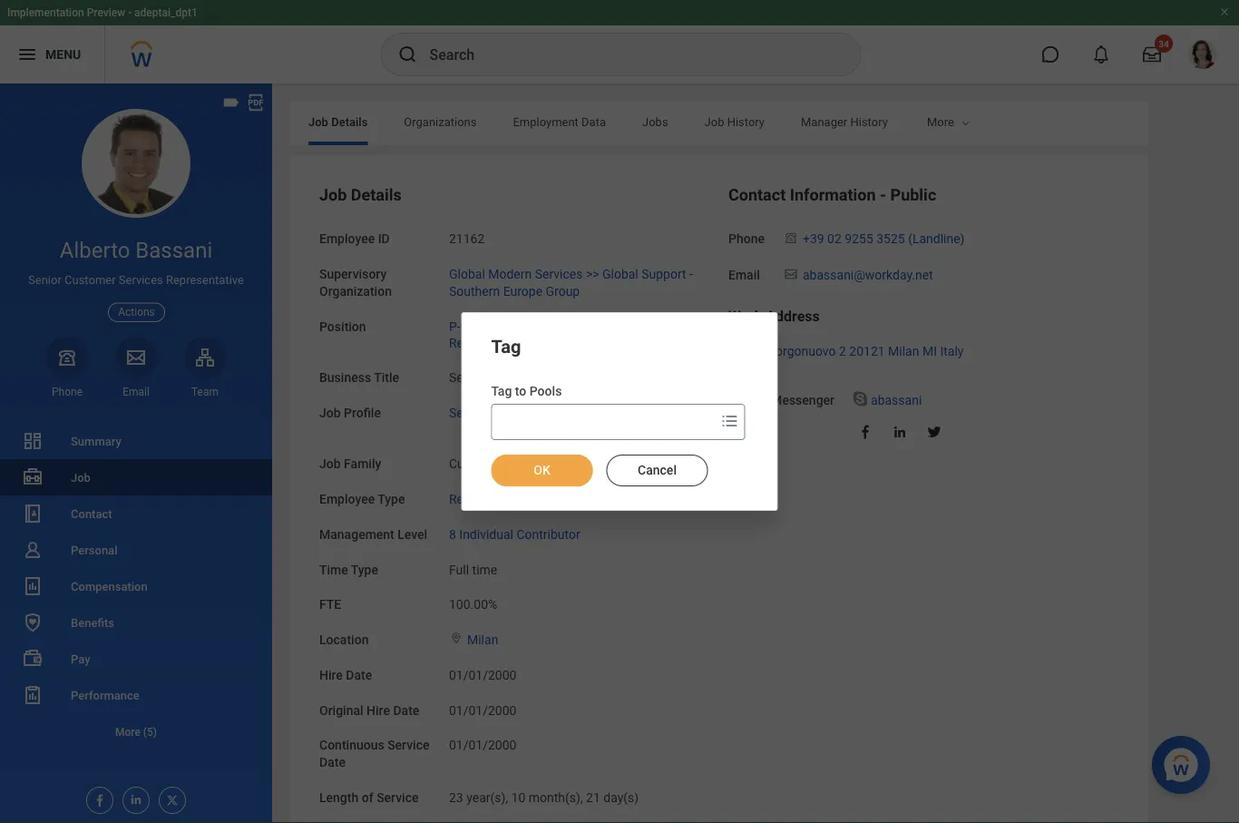 Task type: vqa. For each thing, say whether or not it's contained in the screenshot.
9255 at the top of page
yes



Task type: locate. For each thing, give the bounding box(es) containing it.
0 horizontal spatial global
[[449, 267, 485, 282]]

01/01/2000 down the original hire date element
[[449, 738, 517, 753]]

tag for tag to pools
[[491, 384, 512, 399]]

month(s),
[[529, 790, 583, 805]]

details up job details 'button'
[[331, 115, 368, 128]]

history right manager
[[851, 115, 888, 128]]

1 horizontal spatial email
[[729, 267, 760, 282]]

100.00%
[[449, 597, 498, 612]]

jobs
[[643, 115, 668, 128]]

contact for contact
[[71, 507, 112, 520]]

contact
[[729, 186, 786, 205], [71, 507, 112, 520]]

type up management level
[[378, 492, 405, 507]]

- inside banner
[[128, 6, 132, 19]]

services down pools
[[547, 405, 595, 420]]

management
[[925, 115, 994, 128], [319, 527, 395, 542]]

0 horizontal spatial date
[[319, 755, 346, 770]]

cancel
[[638, 463, 677, 478]]

hire right "original" at the left of the page
[[367, 703, 390, 718]]

management inside the job details group
[[319, 527, 395, 542]]

customer inside the business title element
[[488, 370, 544, 385]]

1 horizontal spatial global
[[603, 267, 639, 282]]

twitter image
[[927, 424, 943, 440]]

0 vertical spatial -
[[128, 6, 132, 19]]

02
[[828, 231, 842, 246]]

>>
[[586, 267, 599, 282]]

customer down to
[[488, 405, 544, 420]]

1 vertical spatial service
[[388, 738, 430, 753]]

services inside job family element
[[508, 457, 555, 472]]

history for manager history
[[851, 115, 888, 128]]

hire date
[[319, 668, 372, 683]]

1 01/01/2000 from the top
[[449, 668, 517, 683]]

customer inside senior customer services representative link
[[488, 405, 544, 420]]

address
[[766, 308, 820, 325]]

employee up supervisory
[[319, 231, 375, 246]]

1 vertical spatial 01/01/2000
[[449, 703, 517, 718]]

global
[[449, 267, 485, 282], [603, 267, 639, 282]]

job up job details 'button'
[[309, 115, 328, 128]]

phone image
[[783, 231, 800, 245], [54, 346, 80, 368]]

0 vertical spatial email
[[729, 267, 760, 282]]

via borgonuovo 2 20121 milan mi italy
[[747, 344, 964, 358]]

benefits link
[[0, 604, 272, 641]]

0 horizontal spatial phone
[[52, 386, 83, 398]]

tag to pools
[[491, 384, 562, 399]]

0 vertical spatial phone image
[[783, 231, 800, 245]]

0 horizontal spatial contact
[[71, 507, 112, 520]]

contact left the information
[[729, 186, 786, 205]]

region
[[491, 440, 748, 488]]

business title
[[319, 370, 399, 385]]

representative down the "bassani"
[[166, 273, 244, 287]]

1 vertical spatial senior customer services representative
[[449, 370, 682, 385]]

job image
[[22, 466, 44, 488]]

0 vertical spatial mail image
[[783, 267, 800, 281]]

modern
[[488, 267, 532, 282]]

hire date element
[[449, 657, 517, 684]]

1 vertical spatial milan
[[467, 632, 499, 647]]

senior
[[28, 273, 62, 287], [500, 319, 535, 334], [449, 370, 485, 385], [449, 405, 485, 420]]

employee type
[[319, 492, 405, 507]]

0 horizontal spatial management
[[319, 527, 395, 542]]

manager
[[801, 115, 848, 128]]

supervisory
[[319, 267, 387, 282]]

work address
[[729, 308, 820, 325]]

0 horizontal spatial milan
[[467, 632, 499, 647]]

services up group
[[535, 267, 583, 282]]

tab list
[[290, 102, 1149, 145]]

personal image
[[22, 539, 44, 561]]

senior customer services representative link
[[449, 402, 682, 420]]

abassani@workday.net link
[[803, 264, 934, 282]]

profile
[[344, 405, 381, 420]]

personal link
[[0, 532, 272, 568]]

1 vertical spatial job details
[[319, 186, 402, 205]]

Tag to Pools field
[[492, 405, 716, 438]]

2 vertical spatial -
[[690, 267, 693, 282]]

messenger
[[771, 392, 835, 407]]

20121
[[850, 344, 885, 358]]

history left manager
[[728, 115, 765, 128]]

summary
[[71, 434, 121, 448]]

1 horizontal spatial contact
[[729, 186, 786, 205]]

services inside navigation pane "region"
[[119, 273, 163, 287]]

contact inside group
[[729, 186, 786, 205]]

0 vertical spatial tag
[[491, 336, 521, 358]]

milan inside the job details group
[[467, 632, 499, 647]]

2 global from the left
[[603, 267, 639, 282]]

representative up tag to pools field
[[598, 370, 682, 385]]

individual
[[459, 527, 514, 542]]

customer down p-00199 senior customer services representative
[[488, 370, 544, 385]]

management for management chain
[[925, 115, 994, 128]]

0 vertical spatial type
[[378, 492, 405, 507]]

customer down alberto on the top of page
[[64, 273, 116, 287]]

1 vertical spatial details
[[351, 186, 402, 205]]

0 vertical spatial phone
[[729, 231, 765, 246]]

phone button
[[46, 336, 88, 399]]

2 horizontal spatial -
[[880, 186, 887, 205]]

job details group
[[319, 184, 711, 823]]

1 horizontal spatial date
[[346, 668, 372, 683]]

1 horizontal spatial milan
[[889, 344, 920, 358]]

email alberto bassani element
[[115, 385, 157, 399]]

length of service element
[[449, 779, 639, 806]]

tag down 00199
[[491, 336, 521, 358]]

details up id
[[351, 186, 402, 205]]

pay link
[[0, 641, 272, 677]]

1 vertical spatial -
[[880, 186, 887, 205]]

services up senior customer services representative link
[[547, 370, 595, 385]]

job details up employee id
[[319, 186, 402, 205]]

1 vertical spatial employee
[[319, 492, 375, 507]]

job down summary
[[71, 471, 91, 484]]

senior customer services representative down pools
[[449, 405, 682, 420]]

services
[[535, 267, 583, 282], [119, 273, 163, 287], [597, 319, 645, 334], [547, 370, 595, 385], [547, 405, 595, 420], [508, 457, 555, 472]]

senior down europe
[[500, 319, 535, 334]]

services down alberto bassani
[[119, 273, 163, 287]]

fte
[[319, 597, 341, 612]]

email up work at the right top of the page
[[729, 267, 760, 282]]

type
[[378, 492, 405, 507], [351, 562, 378, 577]]

1 horizontal spatial history
[[851, 115, 888, 128]]

x image
[[160, 788, 180, 808]]

family
[[344, 457, 381, 472]]

0 vertical spatial employee
[[319, 231, 375, 246]]

2 tag from the top
[[491, 384, 512, 399]]

information
[[790, 186, 876, 205]]

1 vertical spatial type
[[351, 562, 378, 577]]

compensation
[[71, 579, 148, 593]]

chain
[[997, 115, 1027, 128]]

job details up job details 'button'
[[309, 115, 368, 128]]

senior down alberto on the top of page
[[28, 273, 62, 287]]

employee for employee type
[[319, 492, 375, 507]]

01/01/2000 for original hire date
[[449, 703, 517, 718]]

location image
[[449, 631, 464, 644]]

0 vertical spatial contact
[[729, 186, 786, 205]]

job family
[[319, 457, 381, 472]]

phone image up phone alberto bassani element
[[54, 346, 80, 368]]

notifications large image
[[1093, 45, 1111, 64]]

senior customer services representative down alberto bassani
[[28, 273, 244, 287]]

2 vertical spatial date
[[319, 755, 346, 770]]

service down original hire date
[[388, 738, 430, 753]]

mail image up email alberto bassani element
[[125, 346, 147, 368]]

organization
[[319, 284, 392, 299]]

senior customer services representative
[[28, 273, 244, 287], [449, 370, 682, 385], [449, 405, 682, 420]]

contact up the personal
[[71, 507, 112, 520]]

0 vertical spatial 01/01/2000
[[449, 668, 517, 683]]

regular
[[449, 492, 492, 507]]

management chain
[[925, 115, 1027, 128]]

email inside popup button
[[123, 386, 150, 398]]

2 employee from the top
[[319, 492, 375, 507]]

date up continuous service date
[[393, 703, 420, 718]]

0 horizontal spatial hire
[[319, 668, 343, 683]]

0 horizontal spatial -
[[128, 6, 132, 19]]

1 horizontal spatial management
[[925, 115, 994, 128]]

- right preview
[[128, 6, 132, 19]]

ok
[[534, 463, 551, 478]]

2 history from the left
[[851, 115, 888, 128]]

original hire date element
[[449, 692, 517, 719]]

1 vertical spatial date
[[393, 703, 420, 718]]

2 vertical spatial senior customer services representative
[[449, 405, 682, 420]]

1 vertical spatial phone image
[[54, 346, 80, 368]]

p-00199 senior customer services representative
[[449, 319, 645, 351]]

0 vertical spatial date
[[346, 668, 372, 683]]

0 vertical spatial service
[[646, 457, 687, 472]]

1 horizontal spatial hire
[[367, 703, 390, 718]]

performance
[[71, 688, 140, 702]]

length of service
[[319, 790, 419, 805]]

0 vertical spatial senior customer services representative
[[28, 273, 244, 287]]

senior customer services representative up senior customer services representative link
[[449, 370, 682, 385]]

representative down 00199
[[449, 336, 533, 351]]

tag left to
[[491, 384, 512, 399]]

1 vertical spatial contact
[[71, 507, 112, 520]]

services down >>
[[597, 319, 645, 334]]

customer inside p-00199 senior customer services representative
[[539, 319, 594, 334]]

- left public
[[880, 186, 887, 205]]

2 01/01/2000 from the top
[[449, 703, 517, 718]]

2 vertical spatial 01/01/2000
[[449, 738, 517, 753]]

job left profile
[[319, 405, 341, 420]]

to
[[515, 384, 527, 399]]

date up original hire date
[[346, 668, 372, 683]]

23 year(s), 10 month(s), 21 day(s)
[[449, 790, 639, 805]]

milan left mi
[[889, 344, 920, 358]]

0 vertical spatial milan
[[889, 344, 920, 358]]

contact for contact information - public
[[729, 186, 786, 205]]

email up 'summary' link
[[123, 386, 150, 398]]

23
[[449, 790, 463, 805]]

management down employee type
[[319, 527, 395, 542]]

1 employee from the top
[[319, 231, 375, 246]]

email inside contact information - public group
[[729, 267, 760, 282]]

management inside tab list
[[925, 115, 994, 128]]

01/01/2000 up the original hire date element
[[449, 668, 517, 683]]

>
[[559, 457, 565, 472]]

0 horizontal spatial email
[[123, 386, 150, 398]]

customer inside navigation pane "region"
[[64, 273, 116, 287]]

abassani@workday.net
[[803, 267, 934, 282]]

services inside senior customer services representative link
[[547, 405, 595, 420]]

1 history from the left
[[728, 115, 765, 128]]

date inside continuous service date
[[319, 755, 346, 770]]

europe
[[503, 284, 543, 299]]

global up southern
[[449, 267, 485, 282]]

service right of
[[377, 790, 419, 805]]

summary link
[[0, 423, 272, 459]]

date for hire
[[393, 703, 420, 718]]

phone inside contact information - public group
[[729, 231, 765, 246]]

navigation pane region
[[0, 83, 272, 823]]

0 horizontal spatial mail image
[[125, 346, 147, 368]]

via
[[747, 344, 765, 358]]

alberto
[[60, 237, 130, 263]]

services left >
[[508, 457, 555, 472]]

0 vertical spatial job details
[[309, 115, 368, 128]]

1 vertical spatial tag
[[491, 384, 512, 399]]

services inside the business title element
[[547, 370, 595, 385]]

senior customer services representative inside navigation pane "region"
[[28, 273, 244, 287]]

senior inside p-00199 senior customer services representative
[[500, 319, 535, 334]]

1 horizontal spatial phone
[[729, 231, 765, 246]]

milan right location image
[[467, 632, 499, 647]]

history for job history
[[728, 115, 765, 128]]

title
[[374, 370, 399, 385]]

- for preview
[[128, 6, 132, 19]]

view printable version (pdf) image
[[246, 93, 266, 113]]

type right time
[[351, 562, 378, 577]]

1 vertical spatial mail image
[[125, 346, 147, 368]]

service down tag to pools field
[[646, 457, 687, 472]]

employment
[[513, 115, 579, 128]]

employee down the job family
[[319, 492, 375, 507]]

level
[[398, 527, 428, 542]]

1 vertical spatial email
[[123, 386, 150, 398]]

adeptai_dpt1
[[134, 6, 198, 19]]

management left chain
[[925, 115, 994, 128]]

1 horizontal spatial -
[[690, 267, 693, 282]]

contact inside list
[[71, 507, 112, 520]]

01/01/2000 up continuous service date element
[[449, 703, 517, 718]]

2 horizontal spatial date
[[393, 703, 420, 718]]

- inside group
[[880, 186, 887, 205]]

original
[[319, 703, 364, 718]]

customer down group
[[539, 319, 594, 334]]

global right >>
[[603, 267, 639, 282]]

senior down 00199
[[449, 370, 485, 385]]

mail image up address
[[783, 267, 800, 281]]

phone left +39
[[729, 231, 765, 246]]

phone image left +39
[[783, 231, 800, 245]]

1 tag from the top
[[491, 336, 521, 358]]

job details inside tab list
[[309, 115, 368, 128]]

time type
[[319, 562, 378, 577]]

via borgonuovo 2 20121 milan mi italy link
[[747, 340, 964, 358]]

list
[[0, 423, 272, 750]]

phone up summary
[[52, 386, 83, 398]]

-
[[128, 6, 132, 19], [880, 186, 887, 205], [690, 267, 693, 282]]

email
[[729, 267, 760, 282], [123, 386, 150, 398]]

representative inside p-00199 senior customer services representative
[[449, 336, 533, 351]]

0 horizontal spatial history
[[728, 115, 765, 128]]

phone inside popup button
[[52, 386, 83, 398]]

- right support on the right top
[[690, 267, 693, 282]]

instant
[[729, 392, 768, 407]]

mail image
[[783, 267, 800, 281], [125, 346, 147, 368]]

1 vertical spatial management
[[319, 527, 395, 542]]

0 vertical spatial management
[[925, 115, 994, 128]]

0 horizontal spatial phone image
[[54, 346, 80, 368]]

linkedin image
[[892, 424, 908, 440]]

01/01/2000
[[449, 668, 517, 683], [449, 703, 517, 718], [449, 738, 517, 753]]

hire up "original" at the left of the page
[[319, 668, 343, 683]]

full
[[449, 562, 469, 577]]

1 vertical spatial phone
[[52, 386, 83, 398]]

3 01/01/2000 from the top
[[449, 738, 517, 753]]

representative up cancel
[[598, 405, 682, 420]]

date down continuous at the left bottom of page
[[319, 755, 346, 770]]

milan link
[[467, 629, 499, 647]]

date
[[346, 668, 372, 683], [393, 703, 420, 718], [319, 755, 346, 770]]



Task type: describe. For each thing, give the bounding box(es) containing it.
9255
[[845, 231, 874, 246]]

employee for employee id
[[319, 231, 375, 246]]

facebook image
[[858, 424, 874, 440]]

representative inside navigation pane "region"
[[166, 273, 244, 287]]

job right jobs
[[705, 115, 725, 128]]

search image
[[397, 44, 419, 65]]

+39
[[803, 231, 825, 246]]

job link
[[0, 459, 272, 496]]

p-
[[449, 319, 461, 334]]

personal
[[71, 543, 117, 557]]

of
[[362, 790, 374, 805]]

original hire date
[[319, 703, 420, 718]]

8 individual contributor link
[[449, 523, 581, 542]]

region containing ok
[[491, 440, 748, 488]]

close environment banner image
[[1220, 6, 1231, 17]]

job profile
[[319, 405, 381, 420]]

senior up regular link
[[449, 405, 485, 420]]

skype image
[[851, 390, 869, 408]]

full time element
[[449, 558, 498, 577]]

facebook image
[[87, 788, 107, 808]]

pools
[[530, 384, 562, 399]]

+39 02 9255 3525 (landline)
[[803, 231, 965, 246]]

compensation image
[[22, 575, 44, 597]]

year(s),
[[467, 790, 508, 805]]

+39 02 9255 3525 (landline) link
[[803, 228, 965, 246]]

senior customer services representative for the business title element
[[449, 370, 682, 385]]

1 global from the left
[[449, 267, 485, 282]]

type for time type
[[351, 562, 378, 577]]

tab list containing job details
[[290, 102, 1149, 145]]

global modern services >> global support - southern europe group
[[449, 267, 693, 299]]

0 vertical spatial details
[[331, 115, 368, 128]]

length
[[319, 790, 359, 805]]

job history
[[705, 115, 765, 128]]

team link
[[184, 336, 226, 399]]

implementation preview -   adeptai_dpt1 banner
[[0, 0, 1240, 83]]

1 horizontal spatial mail image
[[783, 267, 800, 281]]

contact image
[[22, 503, 44, 525]]

service inside continuous service date
[[388, 738, 430, 753]]

employment data
[[513, 115, 606, 128]]

bassani
[[136, 237, 213, 263]]

instant messenger
[[729, 392, 835, 407]]

support
[[642, 267, 687, 282]]

service inside job family element
[[646, 457, 687, 472]]

mail image inside popup button
[[125, 346, 147, 368]]

job family element
[[449, 446, 687, 473]]

senior customer services representative for senior customer services representative link
[[449, 405, 682, 420]]

date for service
[[319, 755, 346, 770]]

cancel button
[[607, 454, 708, 486]]

contact link
[[0, 496, 272, 532]]

southern
[[449, 284, 500, 299]]

representative inside the business title element
[[598, 370, 682, 385]]

job details inside group
[[319, 186, 402, 205]]

contributor
[[517, 527, 581, 542]]

services inside p-00199 senior customer services representative
[[597, 319, 645, 334]]

- inside global modern services >> global support - southern europe group
[[690, 267, 693, 282]]

time
[[472, 562, 498, 577]]

business title element
[[449, 359, 682, 386]]

3525
[[877, 231, 905, 246]]

group
[[546, 284, 580, 299]]

prompts image
[[719, 410, 741, 432]]

day(s)
[[604, 790, 639, 805]]

1 vertical spatial hire
[[367, 703, 390, 718]]

cs-
[[568, 457, 588, 472]]

job inside job link
[[71, 471, 91, 484]]

p-00199 senior customer services representative link
[[449, 315, 645, 351]]

2 vertical spatial service
[[377, 790, 419, 805]]

regular link
[[449, 488, 492, 507]]

team
[[191, 386, 219, 398]]

(landline)
[[909, 231, 965, 246]]

summary image
[[22, 430, 44, 452]]

1 horizontal spatial phone image
[[783, 231, 800, 245]]

10
[[511, 790, 526, 805]]

senior inside navigation pane "region"
[[28, 273, 62, 287]]

00199
[[461, 319, 496, 334]]

email button
[[115, 336, 157, 399]]

employee id element
[[449, 221, 485, 248]]

- for information
[[880, 186, 887, 205]]

location
[[319, 632, 369, 647]]

phone image inside phone popup button
[[54, 346, 80, 368]]

inbox large image
[[1143, 45, 1162, 64]]

job up employee id
[[319, 186, 347, 205]]

list containing summary
[[0, 423, 272, 750]]

type for employee type
[[378, 492, 405, 507]]

customer up regular link
[[449, 457, 504, 472]]

customer services > cs-customer service
[[449, 457, 687, 472]]

tag for tag
[[491, 336, 521, 358]]

id
[[378, 231, 390, 246]]

continuous
[[319, 738, 384, 753]]

profile logan mcneil element
[[1178, 34, 1229, 74]]

time
[[319, 562, 348, 577]]

pay image
[[22, 648, 44, 670]]

linkedin image
[[123, 788, 143, 807]]

senior inside the business title element
[[449, 370, 485, 385]]

actions
[[118, 306, 155, 319]]

pay
[[71, 652, 90, 666]]

management for management level
[[319, 527, 395, 542]]

8
[[449, 527, 456, 542]]

team alberto bassani element
[[184, 385, 226, 399]]

work
[[729, 308, 762, 325]]

details inside group
[[351, 186, 402, 205]]

tag image
[[221, 93, 241, 113]]

supervisory organization
[[319, 267, 392, 299]]

services inside global modern services >> global support - southern europe group
[[535, 267, 583, 282]]

alberto bassani
[[60, 237, 213, 263]]

8 individual contributor
[[449, 527, 581, 542]]

0 vertical spatial hire
[[319, 668, 343, 683]]

manager history
[[801, 115, 888, 128]]

benefits image
[[22, 612, 44, 633]]

contact information - public group
[[729, 184, 1120, 452]]

job details button
[[319, 186, 402, 205]]

view team image
[[194, 346, 216, 368]]

global modern services >> global support - southern europe group link
[[449, 263, 693, 299]]

performance link
[[0, 677, 272, 713]]

benefits
[[71, 616, 114, 629]]

job left family
[[319, 457, 341, 472]]

milan inside contact information - public group
[[889, 344, 920, 358]]

business
[[319, 370, 371, 385]]

performance image
[[22, 684, 44, 706]]

fte element
[[449, 586, 498, 613]]

customer down tag to pools field
[[588, 457, 643, 472]]

continuous service date element
[[449, 727, 517, 754]]

abassani
[[871, 392, 922, 407]]

phone alberto bassani element
[[46, 385, 88, 399]]

compensation link
[[0, 568, 272, 604]]

full time
[[449, 562, 498, 577]]

01/01/2000 for hire date
[[449, 668, 517, 683]]

italy
[[941, 344, 964, 358]]

contact information - public button
[[729, 186, 937, 205]]

01/01/2000 for continuous service date
[[449, 738, 517, 753]]



